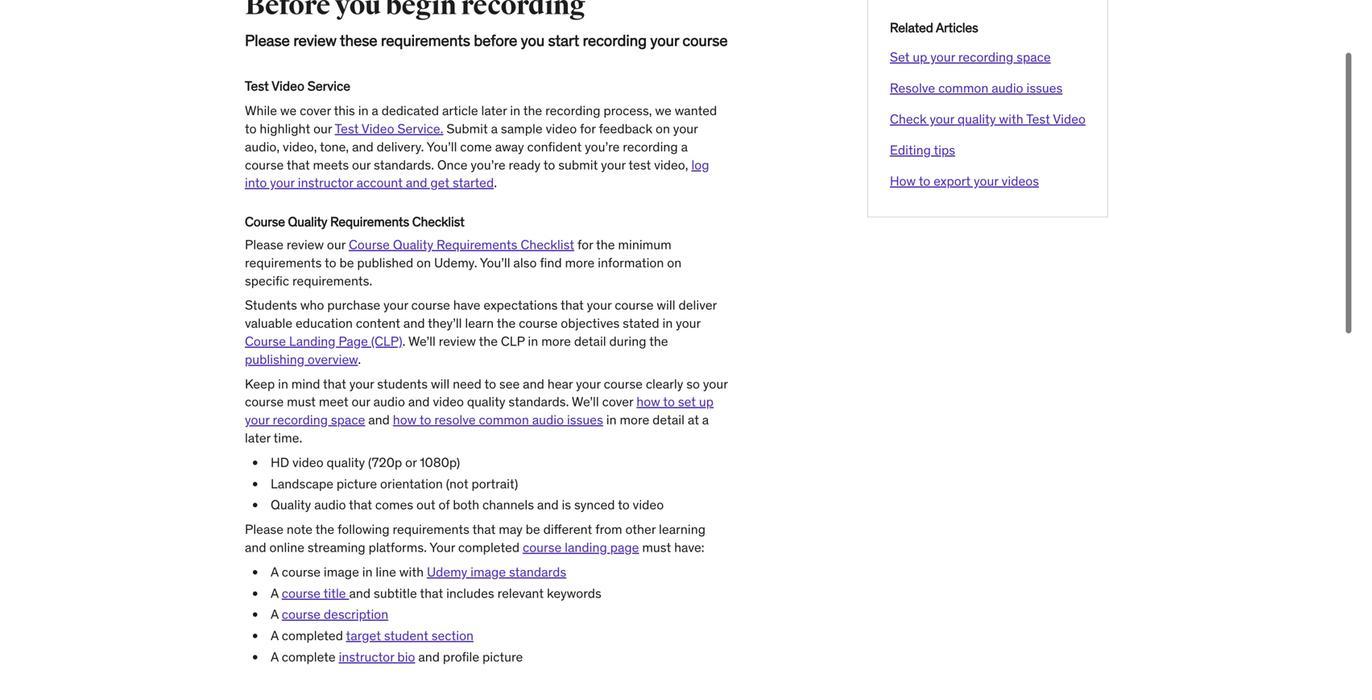 Task type: describe. For each thing, give the bounding box(es) containing it.
section
[[431, 627, 474, 644]]

standards
[[509, 564, 566, 580]]

and right see
[[523, 376, 544, 392]]

course inside students who purchase your course have expectations that your course will deliver valuable education content and they'll learn the course objectives stated in your course landing page (clp) . we'll review the clp in more detail during the publishing overview .
[[245, 333, 286, 350]]

students
[[245, 297, 297, 313]]

once
[[437, 156, 468, 173]]

quality inside hd video quality (720p or 1080p) landscape picture orientation (not portrait) quality audio that comes out of both channels and is synced to video
[[271, 497, 311, 513]]

meets
[[313, 156, 349, 173]]

title
[[323, 585, 346, 601]]

expectations
[[484, 297, 558, 313]]

course description link
[[282, 606, 388, 623]]

a up away
[[491, 120, 498, 137]]

set up your recording space
[[890, 49, 1051, 65]]

streaming
[[308, 539, 365, 556]]

udemy
[[427, 564, 467, 580]]

service.
[[397, 120, 443, 137]]

description
[[324, 606, 388, 623]]

to inside hd video quality (720p or 1080p) landscape picture orientation (not portrait) quality audio that comes out of both channels and is synced to video
[[618, 497, 630, 513]]

1 vertical spatial you're
[[471, 156, 506, 173]]

and inside students who purchase your course have expectations that your course will deliver valuable education content and they'll learn the course objectives stated in your course landing page (clp) . we'll review the clp in more detail during the publishing overview .
[[403, 315, 425, 331]]

landscape
[[271, 475, 333, 492]]

picture inside hd video quality (720p or 1080p) landscape picture orientation (not portrait) quality audio that comes out of both channels and is synced to video
[[337, 475, 377, 492]]

have
[[453, 297, 480, 313]]

started
[[453, 175, 494, 191]]

recording inside the while we cover this in a dedicated article later in the recording process, we wanted to highlight our
[[545, 102, 600, 119]]

objectives
[[561, 315, 620, 331]]

must inside keep in mind that your students will need to see and hear your course clearly so your course must meet our audio and video quality standards. we'll cover
[[287, 394, 316, 410]]

and inside log into your instructor account and get started
[[406, 175, 427, 191]]

5 a from the top
[[271, 649, 279, 665]]

submit a sample video for feedback on your audio, video, tone, and delivery. you'll come away confident you're recording a course that meets our standards. once you're ready to submit your test video,
[[245, 120, 698, 173]]

the inside please note the following requirements that may be different from other learning and online streaming platforms. your completed
[[315, 521, 334, 538]]

cover inside keep in mind that your students will need to see and hear your course clearly so your course must meet our audio and video quality standards. we'll cover
[[602, 394, 633, 410]]

requirements inside please note the following requirements that may be different from other learning and online streaming platforms. your completed
[[393, 521, 470, 538]]

course inside the submit a sample video for feedback on your audio, video, tone, and delivery. you'll come away confident you're recording a course that meets our standards. once you're ready to submit your test video,
[[245, 156, 284, 173]]

0 horizontal spatial .
[[358, 351, 361, 368]]

log
[[691, 156, 709, 173]]

that inside hd video quality (720p or 1080p) landscape picture orientation (not portrait) quality audio that comes out of both channels and is synced to video
[[349, 497, 372, 513]]

and inside a course image in line with udemy image standards a course title and subtitle that includes relevant keywords
[[349, 585, 371, 601]]

that inside the submit a sample video for feedback on your audio, video, tone, and delivery. you'll come away confident you're recording a course that meets our standards. once you're ready to submit your test video,
[[287, 156, 310, 173]]

we'll inside keep in mind that your students will need to see and hear your course clearly so your course must meet our audio and video quality standards. we'll cover
[[572, 394, 599, 410]]

udemy.
[[434, 254, 477, 271]]

purchase
[[327, 297, 380, 313]]

hd video quality (720p or 1080p) landscape picture orientation (not portrait) quality audio that comes out of both channels and is synced to video
[[271, 454, 664, 513]]

recording inside how to set up your recording space
[[273, 412, 328, 428]]

your right the so
[[703, 376, 728, 392]]

in up 'sample'
[[510, 102, 520, 119]]

video inside the submit a sample video for feedback on your audio, video, tone, and delivery. you'll come away confident you're recording a course that meets our standards. once you're ready to submit your test video,
[[546, 120, 577, 137]]

to inside how to set up your recording space
[[663, 394, 675, 410]]

requirements for before
[[381, 31, 470, 50]]

(720p
[[368, 454, 402, 471]]

specific
[[245, 272, 289, 289]]

the down learn
[[479, 333, 498, 350]]

will inside students who purchase your course have expectations that your course will deliver valuable education content and they'll learn the course objectives stated in your course landing page (clp) . we'll review the clp in more detail during the publishing overview .
[[657, 297, 675, 313]]

in right clp
[[528, 333, 538, 350]]

minimum
[[618, 236, 671, 253]]

submit
[[446, 120, 488, 137]]

0 vertical spatial up
[[913, 49, 927, 65]]

while
[[245, 102, 277, 119]]

more inside in more detail at a later time.
[[620, 412, 649, 428]]

out
[[416, 497, 435, 513]]

to inside the submit a sample video for feedback on your audio, video, tone, and delivery. you'll come away confident you're recording a course that meets our standards. once you're ready to submit your test video,
[[543, 156, 555, 173]]

tips
[[934, 142, 955, 158]]

0 horizontal spatial video,
[[283, 138, 317, 155]]

and inside hd video quality (720p or 1080p) landscape picture orientation (not portrait) quality audio that comes out of both channels and is synced to video
[[537, 497, 559, 513]]

video up landscape
[[292, 454, 323, 471]]

later inside in more detail at a later time.
[[245, 430, 271, 446]]

audio inside keep in mind that your students will need to see and hear your course clearly so your course must meet our audio and video quality standards. we'll cover
[[373, 394, 405, 410]]

your up wanted
[[650, 31, 679, 50]]

2 a from the top
[[271, 585, 279, 601]]

quality inside keep in mind that your students will need to see and hear your course clearly so your course must meet our audio and video quality standards. we'll cover
[[467, 394, 505, 410]]

a inside the while we cover this in a dedicated article later in the recording process, we wanted to highlight our
[[372, 102, 378, 119]]

published
[[357, 254, 413, 271]]

udemy image standards link
[[427, 564, 566, 580]]

your inside how to set up your recording space
[[245, 412, 270, 428]]

log into your instructor account and get started
[[245, 156, 709, 191]]

how inside how to set up your recording space
[[636, 394, 660, 410]]

and inside please note the following requirements that may be different from other learning and online streaming platforms. your completed
[[245, 539, 266, 556]]

audio up check your quality with test video
[[992, 80, 1023, 96]]

you'll inside for the minimum requirements to be published on udemy. you'll also find more information on specific requirements.
[[480, 254, 510, 271]]

requirements for to
[[245, 254, 322, 271]]

1 horizontal spatial .
[[402, 333, 406, 350]]

that inside students who purchase your course have expectations that your course will deliver valuable education content and they'll learn the course objectives stated in your course landing page (clp) . we'll review the clp in more detail during the publishing overview .
[[561, 297, 584, 313]]

a course description
[[271, 606, 388, 623]]

please note the following requirements that may be different from other learning and online streaming platforms. your completed
[[245, 521, 706, 556]]

1 vertical spatial course
[[349, 236, 390, 253]]

on down the minimum
[[667, 254, 682, 271]]

also
[[513, 254, 537, 271]]

learn
[[465, 315, 494, 331]]

set
[[890, 49, 910, 65]]

review inside students who purchase your course have expectations that your course will deliver valuable education content and they'll learn the course objectives stated in your course landing page (clp) . we'll review the clp in more detail during the publishing overview .
[[439, 333, 476, 350]]

editing
[[890, 142, 931, 158]]

so
[[686, 376, 700, 392]]

of
[[439, 497, 450, 513]]

in right the this
[[358, 102, 369, 119]]

1 vertical spatial issues
[[567, 412, 603, 428]]

to inside the while we cover this in a dedicated article later in the recording process, we wanted to highlight our
[[245, 120, 257, 137]]

test for test video service
[[245, 78, 269, 94]]

your up objectives
[[587, 297, 612, 313]]

stated
[[623, 315, 659, 331]]

complete
[[282, 649, 336, 665]]

course quality requirements checklist link
[[349, 236, 574, 253]]

valuable
[[245, 315, 292, 331]]

course left clearly
[[604, 376, 643, 392]]

2 we from the left
[[655, 102, 672, 119]]

your left test
[[601, 156, 626, 173]]

later inside the while we cover this in a dedicated article later in the recording process, we wanted to highlight our
[[481, 102, 507, 119]]

time.
[[273, 430, 302, 446]]

test for test video service.
[[335, 120, 359, 137]]

the inside for the minimum requirements to be published on udemy. you'll also find more information on specific requirements.
[[596, 236, 615, 253]]

0 vertical spatial course
[[245, 213, 285, 230]]

video up other
[[633, 497, 664, 513]]

detail inside students who purchase your course have expectations that your course will deliver valuable education content and they'll learn the course objectives stated in your course landing page (clp) . we'll review the clp in more detail during the publishing overview .
[[574, 333, 606, 350]]

0 vertical spatial common
[[938, 80, 989, 96]]

course down keep
[[245, 394, 284, 410]]

1080p)
[[420, 454, 460, 471]]

0 vertical spatial issues
[[1026, 80, 1063, 96]]

with inside a course image in line with udemy image standards a course title and subtitle that includes relevant keywords
[[399, 564, 424, 580]]

into
[[245, 175, 267, 191]]

1 horizontal spatial must
[[642, 539, 671, 556]]

course up standards
[[523, 539, 562, 556]]

in inside keep in mind that your students will need to see and hear your course clearly so your course must meet our audio and video quality standards. we'll cover
[[278, 376, 288, 392]]

2 horizontal spatial test
[[1026, 111, 1050, 127]]

note
[[287, 521, 313, 538]]

both
[[453, 497, 479, 513]]

confident
[[527, 138, 582, 155]]

on inside the submit a sample video for feedback on your audio, video, tone, and delivery. you'll come away confident you're recording a course that meets our standards. once you're ready to submit your test video,
[[656, 120, 670, 137]]

student
[[384, 627, 428, 644]]

instructor bio link
[[339, 649, 415, 665]]

tone,
[[320, 138, 349, 155]]

wanted
[[675, 102, 717, 119]]

0 vertical spatial you're
[[585, 138, 620, 155]]

our inside keep in mind that your students will need to see and hear your course clearly so your course must meet our audio and video quality standards. we'll cover
[[352, 394, 370, 410]]

who
[[300, 297, 324, 313]]

please for please review our course quality requirements checklist
[[245, 236, 283, 253]]

portrait)
[[472, 475, 518, 492]]

on down please review our course quality requirements checklist
[[417, 254, 431, 271]]

that inside keep in mind that your students will need to see and hear your course clearly so your course must meet our audio and video quality standards. we'll cover
[[323, 376, 346, 392]]

how to set up your recording space
[[245, 394, 714, 428]]

profile
[[443, 649, 479, 665]]

(not
[[446, 475, 468, 492]]

course title link
[[282, 585, 349, 601]]

a inside in more detail at a later time.
[[702, 412, 709, 428]]

come
[[460, 138, 492, 155]]

course up wanted
[[682, 31, 728, 50]]

to left resolve
[[420, 412, 431, 428]]

audio,
[[245, 138, 280, 155]]

your down wanted
[[673, 120, 698, 137]]

articles
[[936, 19, 978, 36]]

course landing page link
[[523, 539, 639, 556]]

your up tips at the top of page
[[930, 111, 954, 127]]

and down students
[[408, 394, 430, 410]]

during
[[609, 333, 646, 350]]

for inside the submit a sample video for feedback on your audio, video, tone, and delivery. you'll come away confident you're recording a course that meets our standards. once you're ready to submit your test video,
[[580, 120, 596, 137]]

publishing
[[245, 351, 304, 368]]

your down overview
[[349, 376, 374, 392]]

target student section link
[[346, 627, 474, 644]]

requirements.
[[292, 272, 372, 289]]

delivery.
[[377, 138, 424, 155]]

test video service
[[245, 78, 350, 94]]

your right export
[[974, 173, 998, 189]]

video for service
[[272, 78, 304, 94]]

recording right start
[[583, 31, 647, 50]]

keywords
[[547, 585, 602, 601]]

your down deliver
[[676, 315, 701, 331]]

other
[[625, 521, 656, 538]]

account
[[356, 175, 403, 191]]

in inside in more detail at a later time.
[[606, 412, 617, 428]]

recording inside the submit a sample video for feedback on your audio, video, tone, and delivery. you'll come away confident you're recording a course that meets our standards. once you're ready to submit your test video,
[[623, 138, 678, 155]]

hear
[[547, 376, 573, 392]]

and up (720p
[[368, 412, 390, 428]]

meet
[[319, 394, 348, 410]]

to right the how
[[919, 173, 930, 189]]

in right stated
[[662, 315, 673, 331]]

check your quality with test video
[[890, 111, 1086, 127]]

a for a completed target student section a complete instructor bio and profile picture
[[271, 627, 279, 644]]

course down course title link
[[282, 606, 321, 623]]

page
[[610, 539, 639, 556]]

a down wanted
[[681, 138, 688, 155]]

how to export your videos
[[890, 173, 1039, 189]]

service
[[307, 78, 350, 94]]

please review these requirements before you start recording your course
[[245, 31, 728, 50]]



Task type: locate. For each thing, give the bounding box(es) containing it.
our inside the while we cover this in a dedicated article later in the recording process, we wanted to highlight our
[[313, 120, 332, 137]]

.
[[494, 175, 497, 191], [402, 333, 406, 350], [358, 351, 361, 368]]

image up includes at the bottom left
[[470, 564, 506, 580]]

our up the tone,
[[313, 120, 332, 137]]

video
[[546, 120, 577, 137], [433, 394, 464, 410], [292, 454, 323, 471], [633, 497, 664, 513]]

1 vertical spatial checklist
[[521, 236, 574, 253]]

video up resolve
[[433, 394, 464, 410]]

our inside the submit a sample video for feedback on your audio, video, tone, and delivery. you'll come away confident you're recording a course that meets our standards. once you're ready to submit your test video,
[[352, 156, 371, 173]]

2 vertical spatial .
[[358, 351, 361, 368]]

course left 'title'
[[282, 585, 321, 601]]

1 vertical spatial more
[[541, 333, 571, 350]]

a left course title link
[[271, 585, 279, 601]]

1 horizontal spatial how
[[636, 394, 660, 410]]

in inside a course image in line with udemy image standards a course title and subtitle that includes relevant keywords
[[362, 564, 373, 580]]

1 we from the left
[[280, 102, 297, 119]]

a for a course image in line with udemy image standards a course title and subtitle that includes relevant keywords
[[271, 564, 279, 580]]

later left 'time.'
[[245, 430, 271, 446]]

more down clearly
[[620, 412, 649, 428]]

the up streaming
[[315, 521, 334, 538]]

that inside please note the following requirements that may be different from other learning and online streaming platforms. your completed
[[472, 521, 496, 538]]

standards.
[[374, 156, 434, 173], [509, 394, 569, 410]]

1 horizontal spatial quality
[[467, 394, 505, 410]]

0 horizontal spatial requirements
[[330, 213, 409, 230]]

need
[[453, 376, 482, 392]]

0 horizontal spatial we'll
[[408, 333, 436, 350]]

0 horizontal spatial quality
[[327, 454, 365, 471]]

1 vertical spatial space
[[331, 412, 365, 428]]

instructor inside log into your instructor account and get started
[[298, 175, 353, 191]]

be inside please note the following requirements that may be different from other learning and online streaming platforms. your completed
[[526, 521, 540, 538]]

you'll
[[427, 138, 457, 155], [480, 254, 510, 271]]

how
[[636, 394, 660, 410], [393, 412, 417, 428]]

1 vertical spatial completed
[[282, 627, 343, 644]]

1 vertical spatial you'll
[[480, 254, 510, 271]]

we'll inside students who purchase your course have expectations that your course will deliver valuable education content and they'll learn the course objectives stated in your course landing page (clp) . we'll review the clp in more detail during the publishing overview .
[[408, 333, 436, 350]]

audio
[[992, 80, 1023, 96], [373, 394, 405, 410], [532, 412, 564, 428], [314, 497, 346, 513]]

video, down highlight
[[283, 138, 317, 155]]

highlight
[[260, 120, 310, 137]]

0 vertical spatial with
[[999, 111, 1023, 127]]

completed up udemy image standards link
[[458, 539, 520, 556]]

to up requirements.
[[325, 254, 336, 271]]

standards. down delivery.
[[374, 156, 434, 173]]

your up content
[[383, 297, 408, 313]]

1 vertical spatial detail
[[652, 412, 685, 428]]

completed inside 'a completed target student section a complete instructor bio and profile picture'
[[282, 627, 343, 644]]

0 vertical spatial requirements
[[330, 213, 409, 230]]

check
[[890, 111, 927, 127]]

1 vertical spatial quality
[[467, 394, 505, 410]]

0 horizontal spatial we
[[280, 102, 297, 119]]

0 vertical spatial will
[[657, 297, 675, 313]]

0 vertical spatial video,
[[283, 138, 317, 155]]

requirements up specific
[[245, 254, 322, 271]]

that left meets
[[287, 156, 310, 173]]

review left these
[[293, 31, 337, 50]]

you'll inside the submit a sample video for feedback on your audio, video, tone, and delivery. you'll come away confident you're recording a course that meets our standards. once you're ready to submit your test video,
[[427, 138, 457, 155]]

audio inside hd video quality (720p or 1080p) landscape picture orientation (not portrait) quality audio that comes out of both channels and is synced to video
[[314, 497, 346, 513]]

quality inside hd video quality (720p or 1080p) landscape picture orientation (not portrait) quality audio that comes out of both channels and is synced to video
[[327, 454, 365, 471]]

1 vertical spatial requirements
[[437, 236, 517, 253]]

2 vertical spatial quality
[[327, 454, 365, 471]]

the inside the while we cover this in a dedicated article later in the recording process, we wanted to highlight our
[[523, 102, 542, 119]]

0 vertical spatial instructor
[[298, 175, 353, 191]]

that inside a course image in line with udemy image standards a course title and subtitle that includes relevant keywords
[[420, 585, 443, 601]]

1 please from the top
[[245, 31, 290, 50]]

1 vertical spatial standards.
[[509, 394, 569, 410]]

0 vertical spatial later
[[481, 102, 507, 119]]

1 horizontal spatial later
[[481, 102, 507, 119]]

the up 'sample'
[[523, 102, 542, 119]]

0 horizontal spatial how
[[393, 412, 417, 428]]

quality for video
[[958, 111, 996, 127]]

0 horizontal spatial detail
[[574, 333, 606, 350]]

0 vertical spatial must
[[287, 394, 316, 410]]

course up the they'll
[[411, 297, 450, 313]]

2 image from the left
[[470, 564, 506, 580]]

cover
[[300, 102, 331, 119], [602, 394, 633, 410]]

this
[[334, 102, 355, 119]]

requirements down the account
[[330, 213, 409, 230]]

1 vertical spatial quality
[[393, 236, 433, 253]]

ready
[[509, 156, 541, 173]]

0 vertical spatial quality
[[288, 213, 327, 230]]

resolve
[[434, 412, 476, 428]]

1 horizontal spatial issues
[[1026, 80, 1063, 96]]

you'll left "also" on the left top of the page
[[480, 254, 510, 271]]

0 vertical spatial checklist
[[412, 213, 464, 230]]

your right into
[[270, 175, 295, 191]]

at
[[688, 412, 699, 428]]

video, left the log
[[654, 156, 688, 173]]

and left get
[[406, 175, 427, 191]]

will
[[657, 297, 675, 313], [431, 376, 450, 392]]

editing tips
[[890, 142, 955, 158]]

1 horizontal spatial requirements
[[437, 236, 517, 253]]

1 image from the left
[[324, 564, 359, 580]]

course landing page must have:
[[523, 539, 704, 556]]

1 vertical spatial must
[[642, 539, 671, 556]]

to up "from"
[[618, 497, 630, 513]]

1 horizontal spatial completed
[[458, 539, 520, 556]]

2 vertical spatial please
[[245, 521, 283, 538]]

or
[[405, 454, 417, 471]]

line
[[376, 564, 396, 580]]

will inside keep in mind that your students will need to see and hear your course clearly so your course must meet our audio and video quality standards. we'll cover
[[431, 376, 450, 392]]

1 horizontal spatial will
[[657, 297, 675, 313]]

1 vertical spatial up
[[699, 394, 714, 410]]

recording
[[583, 31, 647, 50], [958, 49, 1013, 65], [545, 102, 600, 119], [623, 138, 678, 155], [273, 412, 328, 428]]

quality down resolve common audio issues link
[[958, 111, 996, 127]]

(clp)
[[371, 333, 402, 350]]

1 horizontal spatial with
[[999, 111, 1023, 127]]

instructor down the target
[[339, 649, 394, 665]]

2 horizontal spatial video
[[1053, 111, 1086, 127]]

0 vertical spatial requirements
[[381, 31, 470, 50]]

test
[[629, 156, 651, 173]]

log into your instructor account and get started link
[[245, 156, 709, 191]]

target
[[346, 627, 381, 644]]

please up the online
[[245, 521, 283, 538]]

3 a from the top
[[271, 606, 279, 623]]

review up requirements.
[[287, 236, 324, 253]]

review down the they'll
[[439, 333, 476, 350]]

0 horizontal spatial standards.
[[374, 156, 434, 173]]

and left the they'll
[[403, 315, 425, 331]]

publishing overview link
[[245, 351, 358, 368]]

1 vertical spatial .
[[402, 333, 406, 350]]

1 horizontal spatial standards.
[[509, 394, 569, 410]]

0 horizontal spatial be
[[339, 254, 354, 271]]

please up test video service
[[245, 31, 290, 50]]

1 vertical spatial video,
[[654, 156, 688, 173]]

mind
[[291, 376, 320, 392]]

more inside for the minimum requirements to be published on udemy. you'll also find more information on specific requirements.
[[565, 254, 595, 271]]

the up clp
[[497, 315, 516, 331]]

how to export your videos link
[[890, 173, 1039, 189]]

standards. inside the submit a sample video for feedback on your audio, video, tone, and delivery. you'll come away confident you're recording a course that meets our standards. once you're ready to submit your test video,
[[374, 156, 434, 173]]

you
[[521, 31, 545, 50]]

be
[[339, 254, 354, 271], [526, 521, 540, 538]]

to left 'set'
[[663, 394, 675, 410]]

video,
[[283, 138, 317, 155], [654, 156, 688, 173]]

cover inside the while we cover this in a dedicated article later in the recording process, we wanted to highlight our
[[300, 102, 331, 119]]

a for a course description
[[271, 606, 279, 623]]

and left the is
[[537, 497, 559, 513]]

detail inside in more detail at a later time.
[[652, 412, 685, 428]]

up inside how to set up your recording space
[[699, 394, 714, 410]]

1 vertical spatial for
[[577, 236, 593, 253]]

1 horizontal spatial checklist
[[521, 236, 574, 253]]

to inside for the minimum requirements to be published on udemy. you'll also find more information on specific requirements.
[[325, 254, 336, 271]]

course up stated
[[615, 297, 654, 313]]

recording up test
[[623, 138, 678, 155]]

how
[[890, 173, 916, 189]]

0 vertical spatial detail
[[574, 333, 606, 350]]

completed inside please note the following requirements that may be different from other learning and online streaming platforms. your completed
[[458, 539, 520, 556]]

0 vertical spatial .
[[494, 175, 497, 191]]

2 horizontal spatial .
[[494, 175, 497, 191]]

1 vertical spatial with
[[399, 564, 424, 580]]

detail left at
[[652, 412, 685, 428]]

landing
[[565, 539, 607, 556]]

. down page
[[358, 351, 361, 368]]

from
[[595, 521, 622, 538]]

these
[[340, 31, 377, 50]]

space inside how to set up your recording space
[[331, 412, 365, 428]]

. up students
[[402, 333, 406, 350]]

1 vertical spatial be
[[526, 521, 540, 538]]

1 vertical spatial we'll
[[572, 394, 599, 410]]

editing tips link
[[890, 142, 955, 158]]

0 horizontal spatial up
[[699, 394, 714, 410]]

up right set
[[913, 49, 927, 65]]

1 horizontal spatial test
[[335, 120, 359, 137]]

we'll
[[408, 333, 436, 350], [572, 394, 599, 410]]

video inside keep in mind that your students will need to see and hear your course clearly so your course must meet our audio and video quality standards. we'll cover
[[433, 394, 464, 410]]

while we cover this in a dedicated article later in the recording process, we wanted to highlight our
[[245, 102, 717, 137]]

your right hear
[[576, 376, 601, 392]]

includes
[[446, 585, 494, 601]]

your inside log into your instructor account and get started
[[270, 175, 295, 191]]

0 vertical spatial space
[[1017, 49, 1051, 65]]

0 vertical spatial review
[[293, 31, 337, 50]]

synced
[[574, 497, 615, 513]]

0 horizontal spatial common
[[479, 412, 529, 428]]

and how to resolve common audio issues
[[365, 412, 603, 428]]

0 horizontal spatial cover
[[300, 102, 331, 119]]

overview
[[308, 351, 358, 368]]

1 horizontal spatial cover
[[602, 394, 633, 410]]

cover down during in the left of the page
[[602, 394, 633, 410]]

in
[[358, 102, 369, 119], [510, 102, 520, 119], [662, 315, 673, 331], [528, 333, 538, 350], [278, 376, 288, 392], [606, 412, 617, 428], [362, 564, 373, 580]]

you'll up once
[[427, 138, 457, 155]]

1 vertical spatial common
[[479, 412, 529, 428]]

our down course quality requirements checklist
[[327, 236, 346, 253]]

1 horizontal spatial video
[[362, 120, 394, 137]]

quality
[[958, 111, 996, 127], [467, 394, 505, 410], [327, 454, 365, 471]]

instructor down meets
[[298, 175, 353, 191]]

2 vertical spatial quality
[[271, 497, 311, 513]]

your
[[650, 31, 679, 50], [930, 49, 955, 65], [930, 111, 954, 127], [673, 120, 698, 137], [601, 156, 626, 173], [974, 173, 998, 189], [270, 175, 295, 191], [383, 297, 408, 313], [587, 297, 612, 313], [676, 315, 701, 331], [349, 376, 374, 392], [576, 376, 601, 392], [703, 376, 728, 392], [245, 412, 270, 428]]

following
[[337, 521, 390, 538]]

you're down feedback
[[585, 138, 620, 155]]

1 vertical spatial will
[[431, 376, 450, 392]]

sample
[[501, 120, 543, 137]]

and right the tone,
[[352, 138, 374, 155]]

the down stated
[[649, 333, 668, 350]]

0 horizontal spatial must
[[287, 394, 316, 410]]

standards. inside keep in mind that your students will need to see and hear your course clearly so your course must meet our audio and video quality standards. we'll cover
[[509, 394, 569, 410]]

3 please from the top
[[245, 521, 283, 538]]

checklist up find
[[521, 236, 574, 253]]

your down keep
[[245, 412, 270, 428]]

course down expectations
[[519, 315, 558, 331]]

more down objectives
[[541, 333, 571, 350]]

videos
[[1002, 173, 1039, 189]]

2 please from the top
[[245, 236, 283, 253]]

0 horizontal spatial checklist
[[412, 213, 464, 230]]

standards. down hear
[[509, 394, 569, 410]]

we'll down hear
[[572, 394, 599, 410]]

completed up complete
[[282, 627, 343, 644]]

4 a from the top
[[271, 627, 279, 644]]

1 vertical spatial review
[[287, 236, 324, 253]]

for inside for the minimum requirements to be published on udemy. you'll also find more information on specific requirements.
[[577, 236, 593, 253]]

image
[[324, 564, 359, 580], [470, 564, 506, 580]]

article
[[442, 102, 478, 119]]

1 horizontal spatial we'll
[[572, 394, 599, 410]]

quality for 1080p)
[[327, 454, 365, 471]]

with right 'line'
[[399, 564, 424, 580]]

video for service.
[[362, 120, 394, 137]]

on right feedback
[[656, 120, 670, 137]]

review for our
[[287, 236, 324, 253]]

they'll
[[428, 315, 462, 331]]

and inside 'a completed target student section a complete instructor bio and profile picture'
[[418, 649, 440, 665]]

1 horizontal spatial image
[[470, 564, 506, 580]]

1 horizontal spatial video,
[[654, 156, 688, 173]]

picture inside 'a completed target student section a complete instructor bio and profile picture'
[[482, 649, 523, 665]]

recording up resolve common audio issues link
[[958, 49, 1013, 65]]

course up course title link
[[282, 564, 321, 580]]

to left see
[[484, 376, 496, 392]]

1 vertical spatial please
[[245, 236, 283, 253]]

deliver
[[679, 297, 717, 313]]

platforms.
[[369, 539, 427, 556]]

quality up published
[[393, 236, 433, 253]]

checklist
[[412, 213, 464, 230], [521, 236, 574, 253]]

please review our course quality requirements checklist
[[245, 236, 574, 253]]

instructor
[[298, 175, 353, 191], [339, 649, 394, 665]]

to inside keep in mind that your students will need to see and hear your course clearly so your course must meet our audio and video quality standards. we'll cover
[[484, 376, 496, 392]]

have:
[[674, 539, 704, 556]]

cover down service
[[300, 102, 331, 119]]

requirements up udemy.
[[437, 236, 517, 253]]

please for please note the following requirements that may be different from other learning and online streaming platforms. your completed
[[245, 521, 283, 538]]

1 a from the top
[[271, 564, 279, 580]]

2 vertical spatial more
[[620, 412, 649, 428]]

1 vertical spatial later
[[245, 430, 271, 446]]

2 vertical spatial review
[[439, 333, 476, 350]]

issues down hear
[[567, 412, 603, 428]]

how down students
[[393, 412, 417, 428]]

we
[[280, 102, 297, 119], [655, 102, 672, 119]]

quality up and how to resolve common audio issues
[[467, 394, 505, 410]]

get
[[430, 175, 449, 191]]

we'll down the they'll
[[408, 333, 436, 350]]

more inside students who purchase your course have expectations that your course will deliver valuable education content and they'll learn the course objectives stated in your course landing page (clp) . we'll review the clp in more detail during the publishing overview .
[[541, 333, 571, 350]]

process,
[[604, 102, 652, 119]]

0 vertical spatial please
[[245, 31, 290, 50]]

be inside for the minimum requirements to be published on udemy. you'll also find more information on specific requirements.
[[339, 254, 354, 271]]

1 horizontal spatial picture
[[482, 649, 523, 665]]

and right bio
[[418, 649, 440, 665]]

1 vertical spatial picture
[[482, 649, 523, 665]]

your down 'related articles'
[[930, 49, 955, 65]]

information
[[598, 254, 664, 271]]

review for these
[[293, 31, 337, 50]]

video
[[272, 78, 304, 94], [1053, 111, 1086, 127], [362, 120, 394, 137]]

relevant
[[497, 585, 544, 601]]

our up the account
[[352, 156, 371, 173]]

our right meet
[[352, 394, 370, 410]]

picture right "profile"
[[482, 649, 523, 665]]

how down clearly
[[636, 394, 660, 410]]

learning
[[659, 521, 706, 538]]

for up submit
[[580, 120, 596, 137]]

requirements right these
[[381, 31, 470, 50]]

that left the may
[[472, 521, 496, 538]]

audio down hear
[[532, 412, 564, 428]]

0 vertical spatial completed
[[458, 539, 520, 556]]

resolve
[[890, 80, 935, 96]]

0 vertical spatial quality
[[958, 111, 996, 127]]

landing
[[289, 333, 335, 350]]

a completed target student section a complete instructor bio and profile picture
[[271, 627, 523, 665]]

0 horizontal spatial issues
[[567, 412, 603, 428]]

away
[[495, 138, 524, 155]]

requirements inside for the minimum requirements to be published on udemy. you'll also find more information on specific requirements.
[[245, 254, 322, 271]]

please for please review these requirements before you start recording your course
[[245, 31, 290, 50]]

detail
[[574, 333, 606, 350], [652, 412, 685, 428]]

please inside please note the following requirements that may be different from other learning and online streaming platforms. your completed
[[245, 521, 283, 538]]

0 vertical spatial we'll
[[408, 333, 436, 350]]

1 horizontal spatial we
[[655, 102, 672, 119]]

more right find
[[565, 254, 595, 271]]

instructor inside 'a completed target student section a complete instructor bio and profile picture'
[[339, 649, 394, 665]]

issues up check your quality with test video link
[[1026, 80, 1063, 96]]

0 horizontal spatial completed
[[282, 627, 343, 644]]

0 horizontal spatial with
[[399, 564, 424, 580]]

in left 'line'
[[362, 564, 373, 580]]

course landing page (clp) link
[[245, 333, 402, 350]]

requirements up your in the bottom of the page
[[393, 521, 470, 538]]

0 horizontal spatial you're
[[471, 156, 506, 173]]

1 horizontal spatial you'll
[[480, 254, 510, 271]]

0 vertical spatial you'll
[[427, 138, 457, 155]]

1 horizontal spatial up
[[913, 49, 927, 65]]

image up 'title'
[[324, 564, 359, 580]]

must
[[287, 394, 316, 410], [642, 539, 671, 556]]

and inside the submit a sample video for feedback on your audio, video, tone, and delivery. you'll come away confident you're recording a course that meets our standards. once you're ready to submit your test video,
[[352, 138, 374, 155]]

online
[[269, 539, 304, 556]]

comes
[[375, 497, 413, 513]]

recording up confident
[[545, 102, 600, 119]]

0 horizontal spatial you'll
[[427, 138, 457, 155]]

0 vertical spatial picture
[[337, 475, 377, 492]]

1 vertical spatial cover
[[602, 394, 633, 410]]

in left mind
[[278, 376, 288, 392]]

we up highlight
[[280, 102, 297, 119]]



Task type: vqa. For each thing, say whether or not it's contained in the screenshot.
objectives. in the "The most successful instructors spend time planning their online course before they record it to ensure their course meets their students' expectations and allows them to learn what was stated in the course's learning objectives. We'd like to share with you our recommended course creation process based on instructional design best practices and principles. The resources in the Teaching Center will provide you with the structure for creating a high quality learning experience on Udemy. While it's not required that you follow this process exactly, we're sharing it to guide you in creating your course."
no



